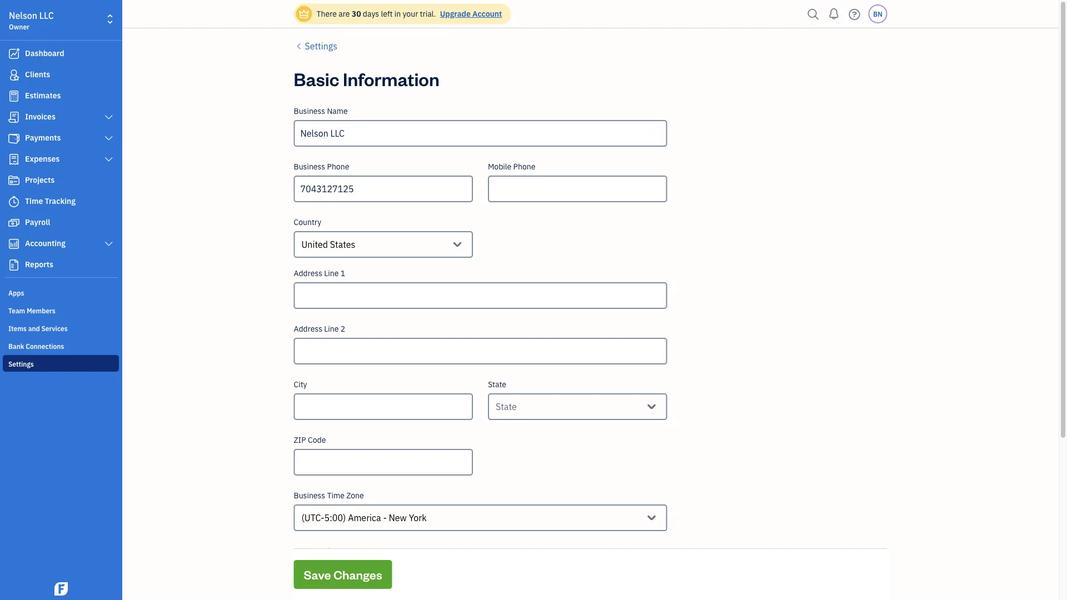 Task type: locate. For each thing, give the bounding box(es) containing it.
chevron large down image down payroll link
[[104, 240, 114, 248]]

line
[[324, 268, 339, 278], [324, 324, 339, 334]]

chevron large down image for expenses
[[104, 155, 114, 164]]

estimates
[[25, 90, 61, 101]]

time right timer icon
[[25, 196, 43, 206]]

0 horizontal spatial phone
[[327, 161, 349, 172]]

apps link
[[3, 284, 119, 301]]

days
[[363, 9, 379, 19]]

left
[[381, 9, 393, 19]]

1 business from the top
[[294, 106, 325, 116]]

3 chevron large down image from the top
[[104, 155, 114, 164]]

0 vertical spatial business
[[294, 106, 325, 116]]

payment image
[[7, 133, 21, 144]]

reports
[[25, 259, 53, 270]]

start
[[294, 546, 311, 556]]

and
[[28, 324, 40, 333]]

business name
[[294, 106, 348, 116]]

time left zone on the bottom
[[327, 490, 344, 501]]

projects
[[25, 175, 55, 185]]

account
[[472, 9, 502, 19]]

address left 2
[[294, 324, 322, 334]]

new
[[389, 512, 407, 524]]

bank connections link
[[3, 337, 119, 354]]

line for 1
[[324, 268, 339, 278]]

line left 2
[[324, 324, 339, 334]]

time
[[25, 196, 43, 206], [327, 490, 344, 501]]

client image
[[7, 69, 21, 81]]

0 vertical spatial time
[[25, 196, 43, 206]]

settings up basic
[[305, 40, 337, 52]]

time tracking link
[[3, 192, 119, 212]]

week
[[313, 546, 332, 556]]

address
[[294, 268, 322, 278], [294, 324, 322, 334]]

upgrade account link
[[438, 9, 502, 19]]

0 horizontal spatial time
[[25, 196, 43, 206]]

2 business from the top
[[294, 161, 325, 172]]

phone
[[327, 161, 349, 172], [513, 161, 535, 172]]

0 vertical spatial address
[[294, 268, 322, 278]]

crown image
[[298, 8, 310, 20]]

payments link
[[3, 128, 119, 148]]

projects link
[[3, 171, 119, 191]]

mobile
[[488, 161, 511, 172]]

settings link down bank connections link
[[3, 355, 119, 372]]

save changes
[[304, 567, 382, 582]]

line left 1
[[324, 268, 339, 278]]

chevron large down image up projects link
[[104, 155, 114, 164]]

1 vertical spatial business
[[294, 161, 325, 172]]

phone up business phone text field
[[327, 161, 349, 172]]

members
[[27, 306, 55, 315]]

settings
[[305, 40, 337, 52], [8, 360, 34, 368]]

in
[[394, 9, 401, 19]]

expense image
[[7, 154, 21, 165]]

save changes button
[[294, 560, 392, 589]]

2 chevron large down image from the top
[[104, 134, 114, 143]]

3 business from the top
[[294, 490, 325, 501]]

address down united
[[294, 268, 322, 278]]

2
[[341, 324, 345, 334]]

1 vertical spatial settings
[[8, 360, 34, 368]]

2 vertical spatial business
[[294, 490, 325, 501]]

dashboard link
[[3, 44, 119, 64]]

chevron large down image inside invoices "link"
[[104, 113, 114, 122]]

york
[[409, 512, 427, 524]]

chevron large down image
[[104, 113, 114, 122], [104, 134, 114, 143], [104, 155, 114, 164], [104, 240, 114, 248]]

1 vertical spatial settings link
[[3, 355, 119, 372]]

estimates link
[[3, 86, 119, 106]]

2 address from the top
[[294, 324, 322, 334]]

1 vertical spatial line
[[324, 324, 339, 334]]

report image
[[7, 260, 21, 271]]

there
[[316, 9, 337, 19]]

(utc-5:00) america - new york
[[301, 512, 427, 524]]

chevron large down image up the expenses link
[[104, 134, 114, 143]]

settings link
[[294, 39, 337, 53], [3, 355, 119, 372]]

0 vertical spatial settings
[[305, 40, 337, 52]]

1 phone from the left
[[327, 161, 349, 172]]

phone right mobile
[[513, 161, 535, 172]]

mobile phone
[[488, 161, 535, 172]]

reports link
[[3, 255, 119, 275]]

services
[[41, 324, 68, 333]]

1 line from the top
[[324, 268, 339, 278]]

Business Phone text field
[[294, 176, 473, 202]]

None text field
[[355, 237, 357, 252]]

4 chevron large down image from the top
[[104, 240, 114, 248]]

settings down bank
[[8, 360, 34, 368]]

2 line from the top
[[324, 324, 339, 334]]

0 horizontal spatial settings
[[8, 360, 34, 368]]

1 address from the top
[[294, 268, 322, 278]]

1 vertical spatial time
[[327, 490, 344, 501]]

2 phone from the left
[[513, 161, 535, 172]]

connections
[[26, 342, 64, 351]]

1 vertical spatial address
[[294, 324, 322, 334]]

phone for business phone
[[327, 161, 349, 172]]

0 vertical spatial settings link
[[294, 39, 337, 53]]

information
[[343, 67, 439, 90]]

bn button
[[868, 4, 887, 23]]

project image
[[7, 175, 21, 186]]

chevron large down image up payments link
[[104, 113, 114, 122]]

1 vertical spatial state
[[496, 401, 517, 413]]

0 vertical spatial line
[[324, 268, 339, 278]]

City text field
[[294, 393, 473, 420]]

changes
[[333, 567, 382, 582]]

notifications image
[[825, 3, 843, 25]]

1 horizontal spatial phone
[[513, 161, 535, 172]]

america
[[348, 512, 381, 524]]

state
[[488, 379, 506, 390], [496, 401, 517, 413]]

chevron large down image inside accounting link
[[104, 240, 114, 248]]

1 horizontal spatial time
[[327, 490, 344, 501]]

bank connections
[[8, 342, 64, 351]]

None text field
[[517, 399, 519, 415], [427, 510, 429, 526], [517, 399, 519, 415], [427, 510, 429, 526]]

code
[[308, 435, 326, 445]]

chevron large down image inside the expenses link
[[104, 155, 114, 164]]

clients link
[[3, 65, 119, 85]]

settings inside main element
[[8, 360, 34, 368]]

-
[[383, 512, 387, 524]]

Address Line 1 text field
[[294, 282, 667, 309]]

1 horizontal spatial settings
[[305, 40, 337, 52]]

invoices
[[25, 111, 56, 122]]

settings link up basic
[[294, 39, 337, 53]]

payroll link
[[3, 213, 119, 233]]

Address Line 2 text field
[[294, 338, 667, 365]]

chevron large down image for payments
[[104, 134, 114, 143]]

sunday
[[301, 568, 331, 579]]

accounting
[[25, 238, 66, 248]]

1 chevron large down image from the top
[[104, 113, 114, 122]]



Task type: describe. For each thing, give the bounding box(es) containing it.
team members link
[[3, 302, 119, 318]]

zip code
[[294, 435, 326, 445]]

ZIP Code text field
[[294, 449, 473, 476]]

phone for mobile phone
[[513, 161, 535, 172]]

apps
[[8, 288, 24, 297]]

1 horizontal spatial settings link
[[294, 39, 337, 53]]

payroll
[[25, 217, 50, 227]]

country
[[294, 217, 321, 227]]

estimate image
[[7, 91, 21, 102]]

address for address line 1
[[294, 268, 322, 278]]

money image
[[7, 217, 21, 228]]

business phone
[[294, 161, 349, 172]]

Mobile Phone text field
[[488, 176, 667, 202]]

freshbooks image
[[52, 582, 70, 596]]

items
[[8, 324, 27, 333]]

0 horizontal spatial settings link
[[3, 355, 119, 372]]

nelson
[[9, 10, 37, 21]]

city
[[294, 379, 307, 390]]

basic information
[[294, 67, 439, 90]]

address for address line 2
[[294, 324, 322, 334]]

chevron large down image for accounting
[[104, 240, 114, 248]]

1
[[341, 268, 345, 278]]

invoices link
[[3, 107, 119, 127]]

name
[[327, 106, 348, 116]]

zip
[[294, 435, 306, 445]]

team members
[[8, 306, 55, 315]]

states
[[330, 239, 355, 250]]

save
[[304, 567, 331, 582]]

(utc-
[[301, 512, 324, 524]]

dashboard
[[25, 48, 64, 58]]

30
[[352, 9, 361, 19]]

team
[[8, 306, 25, 315]]

time tracking
[[25, 196, 76, 206]]

expenses
[[25, 154, 60, 164]]

items and services link
[[3, 320, 119, 336]]

time inside main element
[[25, 196, 43, 206]]

accounting link
[[3, 234, 119, 254]]

search image
[[804, 6, 822, 23]]

chevron large down image for invoices
[[104, 113, 114, 122]]

united
[[301, 239, 328, 250]]

zone
[[346, 490, 364, 501]]

expenses link
[[3, 149, 119, 170]]

your
[[403, 9, 418, 19]]

dashboard image
[[7, 48, 21, 59]]

business for business name
[[294, 106, 325, 116]]

llc
[[39, 10, 54, 21]]

bn
[[873, 9, 882, 18]]

owner
[[9, 22, 29, 31]]

are
[[339, 9, 350, 19]]

invoice image
[[7, 112, 21, 123]]

start week on
[[294, 546, 344, 556]]

united states
[[301, 239, 355, 250]]

there are 30 days left in your trial. upgrade account
[[316, 9, 502, 19]]

nelson llc owner
[[9, 10, 54, 31]]

items and services
[[8, 324, 68, 333]]

basic
[[294, 67, 339, 90]]

payments
[[25, 133, 61, 143]]

main element
[[0, 0, 150, 600]]

Business Name text field
[[294, 120, 667, 147]]

trial.
[[420, 9, 436, 19]]

address line 1
[[294, 268, 345, 278]]

on
[[334, 546, 344, 556]]

business for business phone
[[294, 161, 325, 172]]

0 vertical spatial state
[[488, 379, 506, 390]]

chart image
[[7, 238, 21, 250]]

upgrade
[[440, 9, 471, 19]]

bank
[[8, 342, 24, 351]]

address line 2
[[294, 324, 345, 334]]

business time zone
[[294, 490, 364, 501]]

go to help image
[[846, 6, 863, 23]]

clients
[[25, 69, 50, 79]]

line for 2
[[324, 324, 339, 334]]

timer image
[[7, 196, 21, 207]]

business for business time zone
[[294, 490, 325, 501]]

5:00)
[[324, 512, 346, 524]]

tracking
[[45, 196, 76, 206]]



Task type: vqa. For each thing, say whether or not it's contained in the screenshot.
Apps image
no



